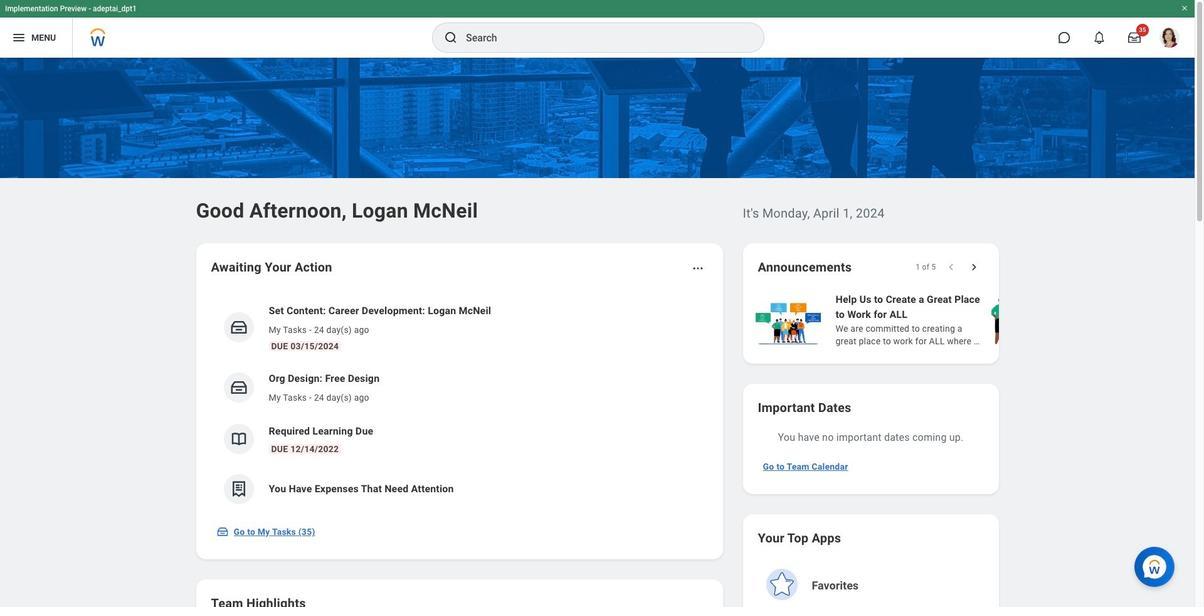 Task type: locate. For each thing, give the bounding box(es) containing it.
main content
[[0, 58, 1204, 607]]

inbox image
[[229, 318, 248, 337], [229, 378, 248, 397], [216, 526, 229, 538]]

banner
[[0, 0, 1195, 58]]

0 horizontal spatial list
[[211, 294, 708, 514]]

list
[[753, 291, 1204, 349], [211, 294, 708, 514]]

dashboard expenses image
[[229, 480, 248, 499]]

status
[[916, 262, 936, 272]]

related actions image
[[692, 262, 704, 275]]

1 vertical spatial inbox image
[[229, 378, 248, 397]]

notifications large image
[[1093, 31, 1106, 44]]



Task type: vqa. For each thing, say whether or not it's contained in the screenshot.
Inbox Image
yes



Task type: describe. For each thing, give the bounding box(es) containing it.
chevron right small image
[[968, 261, 980, 274]]

Search Workday  search field
[[466, 24, 738, 51]]

1 horizontal spatial list
[[753, 291, 1204, 349]]

book open image
[[229, 430, 248, 449]]

chevron left small image
[[945, 261, 958, 274]]

inbox large image
[[1129, 31, 1141, 44]]

search image
[[444, 30, 459, 45]]

justify image
[[11, 30, 26, 45]]

0 vertical spatial inbox image
[[229, 318, 248, 337]]

2 vertical spatial inbox image
[[216, 526, 229, 538]]

profile logan mcneil image
[[1160, 28, 1180, 50]]

close environment banner image
[[1181, 4, 1189, 12]]



